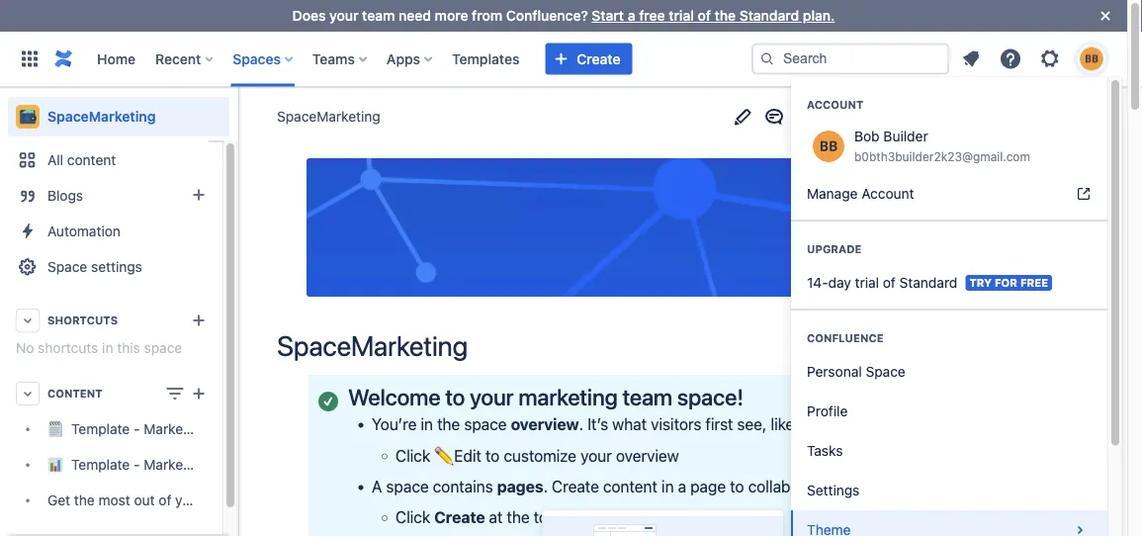 Task type: locate. For each thing, give the bounding box(es) containing it.
manage account
[[807, 185, 915, 202]]

create down the start
[[577, 50, 621, 67]]

spacemarketing link up all content link in the top of the page
[[8, 97, 230, 137]]

1 horizontal spatial trial
[[855, 275, 879, 291]]

your right does
[[330, 7, 359, 24]]

personal space
[[807, 364, 906, 380]]

1 horizontal spatial .
[[579, 415, 584, 434]]

1 vertical spatial click
[[396, 508, 430, 527]]

create
[[577, 50, 621, 67], [552, 477, 599, 496], [435, 508, 485, 527]]

content
[[67, 152, 116, 168], [603, 477, 658, 496]]

:check_mark: image
[[319, 392, 338, 411]]

marketing
[[144, 421, 207, 437], [144, 456, 207, 473]]

space
[[47, 259, 87, 275], [866, 364, 906, 380]]

trial right free
[[669, 7, 694, 24]]

what
[[613, 415, 647, 434]]

the right free
[[715, 7, 736, 24]]

personal space link
[[791, 352, 1108, 392]]

templates link
[[446, 43, 526, 75]]

marketing inside template - marketing plan link
[[144, 421, 207, 437]]

space element
[[0, 87, 281, 536]]

start
[[592, 7, 624, 24]]

2 horizontal spatial of
[[883, 275, 896, 291]]

tree containing template - marketing plan
[[8, 412, 281, 518]]

in down visitors
[[662, 477, 674, 496]]

None button
[[542, 516, 783, 536]]

plan.
[[803, 7, 835, 24]]

1 marketing from the top
[[144, 421, 207, 437]]

trial right day
[[855, 275, 879, 291]]

space down the campaign at the left of the page
[[243, 492, 281, 508]]

0 vertical spatial of
[[698, 7, 711, 24]]

1 horizontal spatial overview
[[616, 446, 679, 465]]

profile link
[[791, 392, 1108, 431]]

template for template - marketing campaign
[[71, 456, 130, 473]]

the right at
[[507, 508, 530, 527]]

to right edit
[[486, 446, 500, 465]]

1 vertical spatial overview
[[616, 446, 679, 465]]

14-day trial of standard
[[807, 275, 958, 291]]

2 horizontal spatial page
[[867, 415, 902, 434]]

in
[[102, 340, 113, 356], [421, 415, 433, 434], [662, 477, 674, 496], [681, 508, 693, 527]]

1 vertical spatial of
[[883, 275, 896, 291]]

0 vertical spatial page
[[867, 415, 902, 434]]

get
[[47, 492, 70, 508]]

group
[[542, 510, 783, 536]]

1 vertical spatial marketing
[[144, 456, 207, 473]]

1 vertical spatial create
[[552, 477, 599, 496]]

1 horizontal spatial standard
[[900, 275, 958, 291]]

2 click from the top
[[396, 508, 430, 527]]

1 vertical spatial -
[[134, 456, 140, 473]]

click left at
[[396, 508, 430, 527]]

0 vertical spatial account
[[807, 98, 864, 111]]

0 vertical spatial marketing
[[144, 421, 207, 437]]

0 vertical spatial content
[[67, 152, 116, 168]]

1 vertical spatial content
[[603, 477, 658, 496]]

with
[[832, 477, 861, 496]]

your
[[330, 7, 359, 24], [470, 384, 514, 411], [930, 415, 962, 434], [581, 446, 612, 465], [865, 477, 897, 496], [175, 492, 203, 508], [697, 508, 728, 527]]

1 horizontal spatial page
[[691, 477, 726, 496]]

of right day
[[883, 275, 896, 291]]

your down template - marketing campaign
[[175, 492, 203, 508]]

- up template - marketing campaign link
[[134, 421, 140, 437]]

0 horizontal spatial space
[[47, 259, 87, 275]]

space right this
[[144, 340, 182, 356]]

a
[[628, 7, 636, 24], [799, 415, 807, 434], [678, 477, 687, 496], [629, 508, 637, 527]]

account right manage
[[862, 185, 915, 202]]

a left free
[[628, 7, 636, 24]]

2 - from the top
[[134, 456, 140, 473]]

blogs
[[47, 187, 83, 204]]

of
[[698, 7, 711, 24], [883, 275, 896, 291], [159, 492, 172, 508]]

tree
[[8, 412, 281, 518]]

banner containing home
[[0, 31, 1128, 87]]

your down a space contains pages . create content in a page to collaborate with your team
[[697, 508, 728, 527]]

2 template from the top
[[71, 456, 130, 473]]

-
[[134, 421, 140, 437], [134, 456, 140, 473]]

page
[[867, 415, 902, 434], [691, 477, 726, 496], [641, 508, 677, 527]]

. left "it's"
[[579, 415, 584, 434]]

automation link
[[8, 214, 215, 249]]

1 vertical spatial space
[[866, 364, 906, 380]]

upgrade group
[[791, 220, 1108, 309]]

click create at the top to create a page in your space
[[396, 508, 775, 527]]

of right out
[[159, 492, 172, 508]]

teams
[[312, 50, 355, 67]]

click
[[396, 446, 430, 465], [396, 508, 430, 527]]

0 vertical spatial template
[[71, 421, 130, 437]]

get the most out of your team space link
[[8, 483, 281, 518]]

page down a space contains pages . create content in a page to collaborate with your team
[[641, 508, 677, 527]]

0 vertical spatial .
[[579, 415, 584, 434]]

templates
[[452, 50, 520, 67]]

in right you're
[[421, 415, 433, 434]]

0 horizontal spatial standard
[[740, 7, 800, 24]]

space right "personal" at the right of page
[[866, 364, 906, 380]]

add shortcut image
[[187, 309, 211, 332]]

spacemarketing inside space element
[[47, 108, 156, 125]]

apps button
[[381, 43, 440, 75]]

page down first
[[691, 477, 726, 496]]

template inside template - marketing plan link
[[71, 421, 130, 437]]

1 vertical spatial template
[[71, 456, 130, 473]]

bob builder b0bth3builder2k23@gmail.com
[[855, 128, 1031, 164]]

overview down welcome to your marketing team space!
[[511, 415, 579, 434]]

0 horizontal spatial content
[[67, 152, 116, 168]]

2 marketing from the top
[[144, 456, 207, 473]]

marketing inside template - marketing campaign link
[[144, 456, 207, 473]]

marketing
[[519, 384, 618, 411]]

0 horizontal spatial spacemarketing link
[[8, 97, 230, 137]]

home
[[97, 50, 136, 67]]

space
[[144, 340, 182, 356], [464, 415, 507, 434], [966, 415, 1008, 434], [386, 477, 429, 496], [243, 492, 281, 508], [732, 508, 775, 527]]

0 vertical spatial click
[[396, 446, 430, 465]]

Search field
[[752, 43, 950, 75]]

2 vertical spatial page
[[641, 508, 677, 527]]

- up out
[[134, 456, 140, 473]]

trial
[[669, 7, 694, 24], [855, 275, 879, 291]]

the inside space element
[[74, 492, 95, 508]]

1 - from the top
[[134, 421, 140, 437]]

content up 'create'
[[603, 477, 658, 496]]

automation
[[47, 223, 121, 239]]

spacemarketing up all content link in the top of the page
[[47, 108, 156, 125]]

no
[[16, 340, 34, 356]]

space right the 'a' at the left of page
[[386, 477, 429, 496]]

1 horizontal spatial content
[[603, 477, 658, 496]]

a down visitors
[[678, 477, 687, 496]]

confluence image
[[51, 47, 75, 71], [51, 47, 75, 71]]

all content link
[[8, 142, 215, 178]]

1 horizontal spatial space
[[866, 364, 906, 380]]

account up bob
[[807, 98, 864, 111]]

template inside template - marketing campaign link
[[71, 456, 130, 473]]

template up most at left
[[71, 456, 130, 473]]

create down contains
[[435, 508, 485, 527]]

marketing for campaign
[[144, 456, 207, 473]]

marketing for plan
[[144, 421, 207, 437]]

1 vertical spatial trial
[[855, 275, 879, 291]]

banner
[[0, 31, 1128, 87]]

the
[[715, 7, 736, 24], [437, 415, 460, 434], [74, 492, 95, 508], [507, 508, 530, 527]]

0 vertical spatial -
[[134, 421, 140, 437]]

0 vertical spatial space
[[47, 259, 87, 275]]

recent
[[155, 50, 201, 67]]

template
[[71, 421, 130, 437], [71, 456, 130, 473]]

1 template from the top
[[71, 421, 130, 437]]

settings
[[807, 482, 860, 499]]

help icon image
[[999, 47, 1023, 71]]

1 vertical spatial standard
[[900, 275, 958, 291]]

collaborate
[[748, 477, 828, 496]]

.
[[579, 415, 584, 434], [544, 477, 548, 496]]

standard left try
[[900, 275, 958, 291]]

space inside confluence group
[[866, 364, 906, 380]]

all content
[[47, 152, 116, 168]]

click left ✏️
[[396, 446, 430, 465]]

account group
[[791, 77, 1108, 220]]

of right free
[[698, 7, 711, 24]]

- for template - marketing campaign
[[134, 456, 140, 473]]

space down the automation
[[47, 259, 87, 275]]

0 horizontal spatial trial
[[669, 7, 694, 24]]

1 vertical spatial page
[[691, 477, 726, 496]]

marketing down 'change view' icon
[[144, 421, 207, 437]]

template - marketing plan
[[71, 421, 238, 437]]

your inside space element
[[175, 492, 203, 508]]

0 horizontal spatial overview
[[511, 415, 579, 434]]

2 vertical spatial of
[[159, 492, 172, 508]]

content inside all content link
[[67, 152, 116, 168]]

the right get
[[74, 492, 95, 508]]

does
[[292, 7, 326, 24]]

spacemarketing link down teams
[[277, 107, 381, 127]]

does your team need more from confluence? start a free trial of the standard plan.
[[292, 7, 835, 24]]

overview up a space contains pages . create content in a page to collaborate with your team
[[616, 446, 679, 465]]

template - marketing campaign link
[[8, 447, 274, 483]]

team left 'need'
[[362, 7, 395, 24]]

spacemarketing
[[47, 108, 156, 125], [277, 108, 381, 125], [277, 329, 468, 362]]

of inside upgrade group
[[883, 275, 896, 291]]

0 vertical spatial create
[[577, 50, 621, 67]]

click for click create at the top to create a page in your space
[[396, 508, 430, 527]]

standard up search image
[[740, 7, 800, 24]]

standard
[[740, 7, 800, 24], [900, 275, 958, 291]]

0 horizontal spatial of
[[159, 492, 172, 508]]

space up edit
[[464, 415, 507, 434]]

content right all
[[67, 152, 116, 168]]

marketing up 'get the most out of your team space'
[[144, 456, 207, 473]]

welcome
[[348, 384, 441, 411]]

0 vertical spatial standard
[[740, 7, 800, 24]]

team
[[362, 7, 395, 24], [623, 384, 673, 411], [901, 477, 937, 496], [207, 492, 239, 508]]

team up what
[[623, 384, 673, 411]]

create up click create at the top to create a page in your space
[[552, 477, 599, 496]]

pages
[[497, 477, 544, 496]]

1 vertical spatial .
[[544, 477, 548, 496]]

plan
[[211, 421, 238, 437]]

collapse sidebar image
[[216, 97, 259, 137]]

teams button
[[307, 43, 375, 75]]

team down the campaign at the left of the page
[[207, 492, 239, 508]]

1 click from the top
[[396, 446, 430, 465]]

template down content dropdown button
[[71, 421, 130, 437]]

page left for
[[867, 415, 902, 434]]

standard inside upgrade group
[[900, 275, 958, 291]]

. up top at bottom left
[[544, 477, 548, 496]]

in left this
[[102, 340, 113, 356]]

spacemarketing link inside space element
[[8, 97, 230, 137]]



Task type: vqa. For each thing, say whether or not it's contained in the screenshot.
Project: All
no



Task type: describe. For each thing, give the bounding box(es) containing it.
0 vertical spatial overview
[[511, 415, 579, 434]]

to left collaborate
[[730, 477, 744, 496]]

0 horizontal spatial page
[[641, 508, 677, 527]]

for
[[907, 415, 926, 434]]

welcome to your marketing team space!
[[348, 384, 744, 411]]

to right top at bottom left
[[561, 508, 576, 527]]

no shortcuts in this space
[[16, 340, 182, 356]]

your right for
[[930, 415, 962, 434]]

at
[[489, 508, 503, 527]]

click for click ✏️ edit to customize your overview
[[396, 446, 430, 465]]

you're in the space overview . it's what visitors first see, like a landing page for your space
[[372, 415, 1008, 434]]

in inside space element
[[102, 340, 113, 356]]

out
[[134, 492, 155, 508]]

confluence
[[807, 332, 884, 345]]

it's
[[588, 415, 608, 434]]

from
[[472, 7, 503, 24]]

recent button
[[149, 43, 221, 75]]

free
[[1021, 276, 1049, 289]]

light image
[[594, 524, 657, 536]]

✏️
[[435, 446, 450, 465]]

first
[[706, 415, 733, 434]]

content button
[[8, 376, 215, 412]]

this
[[117, 340, 140, 356]]

template for template - marketing plan
[[71, 421, 130, 437]]

create a blog image
[[187, 183, 211, 207]]

shortcuts
[[47, 314, 118, 327]]

tasks
[[807, 443, 843, 459]]

space down personal space link
[[966, 415, 1008, 434]]

search image
[[760, 51, 776, 67]]

create content image
[[187, 382, 211, 406]]

see,
[[737, 415, 767, 434]]

of inside tree
[[159, 492, 172, 508]]

settings link
[[791, 471, 1108, 510]]

like
[[771, 415, 795, 434]]

in down a space contains pages . create content in a page to collaborate with your team
[[681, 508, 693, 527]]

settings
[[91, 259, 142, 275]]

a right like
[[799, 415, 807, 434]]

upgrade
[[807, 243, 862, 256]]

create inside popup button
[[577, 50, 621, 67]]

more
[[435, 7, 468, 24]]

need
[[399, 7, 431, 24]]

campaign
[[211, 456, 274, 473]]

notification icon image
[[960, 47, 983, 71]]

template - marketing campaign
[[71, 456, 274, 473]]

top
[[534, 508, 557, 527]]

get the most out of your team space
[[47, 492, 281, 508]]

your down "it's"
[[581, 446, 612, 465]]

you're
[[372, 415, 417, 434]]

blogs link
[[8, 178, 215, 214]]

team inside tree
[[207, 492, 239, 508]]

spacemarketing up welcome
[[277, 329, 468, 362]]

visitors
[[651, 415, 702, 434]]

a space contains pages . create content in a page to collaborate with your team
[[372, 477, 937, 496]]

spaces button
[[227, 43, 301, 75]]

space!
[[678, 384, 744, 411]]

b0bth3builder2k23@gmail.com
[[855, 150, 1031, 164]]

try
[[970, 276, 992, 289]]

tree inside space element
[[8, 412, 281, 518]]

start a free trial of the standard plan. link
[[592, 7, 835, 24]]

change view image
[[163, 382, 187, 406]]

template - marketing plan link
[[8, 412, 238, 447]]

appswitcher icon image
[[18, 47, 42, 71]]

apps
[[387, 50, 420, 67]]

spacemarketing down teams
[[277, 108, 381, 125]]

most
[[98, 492, 130, 508]]

a
[[372, 477, 382, 496]]

manage
[[807, 185, 858, 202]]

contains
[[433, 477, 493, 496]]

team down tasks link
[[901, 477, 937, 496]]

manage account link
[[791, 174, 1108, 214]]

:check_mark: image
[[319, 392, 338, 411]]

landing
[[811, 415, 863, 434]]

the up ✏️
[[437, 415, 460, 434]]

your right with
[[865, 477, 897, 496]]

builder
[[884, 128, 929, 144]]

confluence?
[[506, 7, 588, 24]]

space settings link
[[8, 249, 215, 285]]

day
[[829, 275, 852, 291]]

create button
[[545, 43, 633, 75]]

tasks link
[[791, 431, 1108, 471]]

2 vertical spatial create
[[435, 508, 485, 527]]

shortcuts button
[[8, 303, 215, 338]]

content
[[47, 387, 102, 400]]

profile
[[807, 403, 848, 419]]

0 vertical spatial trial
[[669, 7, 694, 24]]

free
[[639, 7, 665, 24]]

all
[[47, 152, 63, 168]]

settings icon image
[[1039, 47, 1062, 71]]

confluence group
[[791, 309, 1108, 536]]

close image
[[1094, 4, 1118, 28]]

1 horizontal spatial spacemarketing link
[[277, 107, 381, 127]]

space settings
[[47, 259, 142, 275]]

create
[[580, 508, 625, 527]]

spaces
[[233, 50, 281, 67]]

home link
[[91, 43, 142, 75]]

customize
[[504, 446, 577, 465]]

- for template - marketing plan
[[134, 421, 140, 437]]

global element
[[12, 31, 752, 87]]

edit
[[454, 446, 482, 465]]

to up edit
[[445, 384, 465, 411]]

your up edit
[[470, 384, 514, 411]]

shortcuts
[[38, 340, 98, 356]]

14-
[[807, 275, 829, 291]]

a right 'create'
[[629, 508, 637, 527]]

bob
[[855, 128, 880, 144]]

try for free
[[970, 276, 1049, 289]]

personal
[[807, 364, 862, 380]]

0 horizontal spatial .
[[544, 477, 548, 496]]

trial inside upgrade group
[[855, 275, 879, 291]]

1 vertical spatial account
[[862, 185, 915, 202]]

copy image
[[742, 385, 765, 409]]

click ✏️ edit to customize your overview
[[396, 446, 679, 465]]

edit this page image
[[731, 105, 755, 129]]

space down collaborate
[[732, 508, 775, 527]]

1 horizontal spatial of
[[698, 7, 711, 24]]



